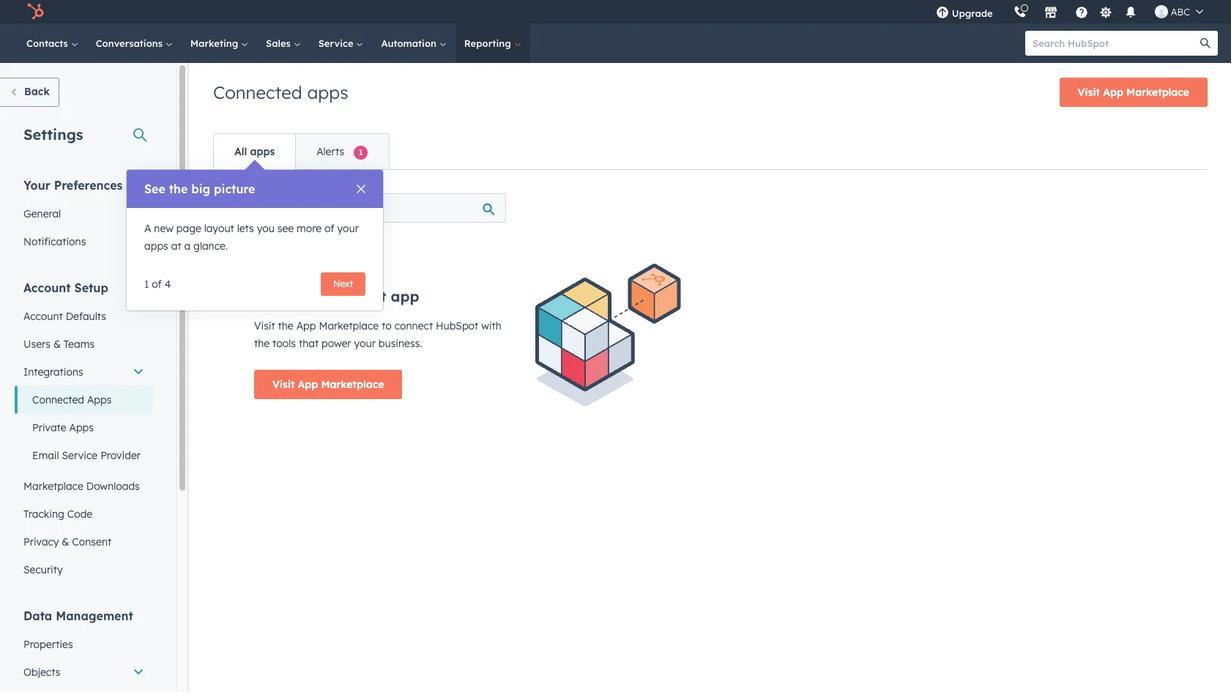 Task type: describe. For each thing, give the bounding box(es) containing it.
lets
[[237, 222, 254, 235]]

users
[[23, 338, 51, 351]]

tracking code link
[[15, 501, 153, 528]]

data management
[[23, 609, 133, 624]]

security
[[23, 564, 63, 577]]

security link
[[15, 556, 153, 584]]

data management element
[[15, 608, 153, 693]]

alerts
[[317, 145, 345, 158]]

connected for connected apps
[[32, 394, 84, 407]]

conversations link
[[87, 23, 182, 63]]

private apps
[[32, 421, 94, 435]]

calling icon image
[[1014, 6, 1027, 19]]

privacy & consent
[[23, 536, 112, 549]]

0 vertical spatial service
[[319, 37, 356, 49]]

visit the app marketplace to connect hubspot with the tools that power your business.
[[254, 320, 502, 350]]

account for account defaults
[[23, 310, 63, 323]]

marketplaces image
[[1045, 7, 1058, 20]]

calling icon button
[[1008, 2, 1033, 21]]

account for account setup
[[23, 281, 71, 295]]

settings
[[23, 125, 83, 144]]

that
[[299, 337, 319, 350]]

marketing link
[[182, 23, 257, 63]]

app inside visit the app marketplace to connect hubspot with the tools that power your business.
[[297, 320, 316, 333]]

conversations
[[96, 37, 165, 49]]

help image
[[1076, 7, 1089, 20]]

notifications link
[[15, 228, 153, 256]]

private
[[32, 421, 66, 435]]

search button
[[1194, 31, 1219, 56]]

glance.
[[194, 240, 228, 253]]

connect your first app tab panel
[[213, 169, 1209, 460]]

app
[[391, 287, 420, 306]]

a new page layout lets you see more of your apps at a glance.
[[144, 222, 359, 253]]

integrations button
[[15, 358, 153, 386]]

connected for connected apps
[[213, 81, 302, 103]]

your
[[23, 178, 50, 193]]

1 for 1 of 4
[[144, 278, 149, 291]]

consent
[[72, 536, 112, 549]]

tracking code
[[23, 508, 93, 521]]

notifications button
[[1119, 0, 1144, 23]]

a
[[184, 240, 191, 253]]

marketplace downloads
[[23, 480, 140, 493]]

account setup
[[23, 281, 108, 295]]

tools
[[273, 337, 296, 350]]

1 of 4
[[144, 278, 171, 291]]

next
[[333, 278, 353, 289]]

settings image
[[1100, 6, 1113, 19]]

marketing
[[190, 37, 241, 49]]

data
[[23, 609, 52, 624]]

brad klo image
[[1156, 5, 1169, 18]]

apps inside a new page layout lets you see more of your apps at a glance.
[[144, 240, 168, 253]]

of inside a new page layout lets you see more of your apps at a glance.
[[325, 222, 335, 235]]

hubspot link
[[18, 3, 55, 21]]

at
[[171, 240, 181, 253]]

1 vertical spatial your
[[319, 287, 352, 306]]

see
[[144, 182, 166, 196]]

all apps
[[235, 145, 275, 158]]

connect
[[254, 287, 314, 306]]

defaults
[[66, 310, 106, 323]]

to
[[382, 320, 392, 333]]

1 vertical spatial of
[[152, 278, 162, 291]]

next button
[[321, 273, 366, 296]]

service link
[[310, 23, 373, 63]]

automation
[[381, 37, 440, 49]]

integrations
[[23, 366, 83, 379]]

sales
[[266, 37, 294, 49]]

picture
[[214, 182, 255, 196]]

marketplace inside account setup element
[[23, 480, 83, 493]]

automation link
[[373, 23, 456, 63]]

reporting link
[[456, 23, 530, 63]]

account setup element
[[15, 280, 153, 584]]

email service provider
[[32, 449, 141, 462]]

downloads
[[86, 480, 140, 493]]

teams
[[64, 338, 95, 351]]

connect your first app
[[254, 287, 420, 306]]

contacts
[[26, 37, 71, 49]]

preferences
[[54, 178, 123, 193]]



Task type: locate. For each thing, give the bounding box(es) containing it.
settings link
[[1098, 4, 1116, 19]]

1 vertical spatial visit app marketplace link
[[254, 370, 403, 399]]

1 account from the top
[[23, 281, 71, 295]]

0 vertical spatial account
[[23, 281, 71, 295]]

0 vertical spatial connected
[[213, 81, 302, 103]]

visit
[[1078, 86, 1101, 99], [254, 320, 275, 333], [273, 378, 295, 391]]

1 horizontal spatial the
[[254, 337, 270, 350]]

2 vertical spatial visit
[[273, 378, 295, 391]]

notifications image
[[1125, 7, 1138, 20]]

service right sales link
[[319, 37, 356, 49]]

connected up private apps
[[32, 394, 84, 407]]

visit app marketplace link down search hubspot search field
[[1060, 78, 1209, 107]]

2 horizontal spatial apps
[[307, 81, 349, 103]]

account
[[23, 281, 71, 295], [23, 310, 63, 323]]

1 vertical spatial visit
[[254, 320, 275, 333]]

2 vertical spatial the
[[254, 337, 270, 350]]

& for privacy
[[62, 536, 69, 549]]

back link
[[0, 78, 59, 107]]

see the big picture
[[144, 182, 255, 196]]

app for visit app marketplace link in the connect your first app tab panel
[[298, 378, 318, 391]]

apps for connected apps
[[307, 81, 349, 103]]

1 for 1
[[359, 147, 363, 158]]

app down search hubspot search field
[[1104, 86, 1124, 99]]

visit up tools
[[254, 320, 275, 333]]

visit app marketplace
[[1078, 86, 1190, 99], [273, 378, 384, 391]]

menu containing abc
[[926, 0, 1214, 23]]

more
[[297, 222, 322, 235]]

properties
[[23, 638, 73, 652]]

a
[[144, 222, 151, 235]]

the up tools
[[278, 320, 294, 333]]

power
[[322, 337, 351, 350]]

your right power
[[354, 337, 376, 350]]

you
[[257, 222, 275, 235]]

app down "that"
[[298, 378, 318, 391]]

2 account from the top
[[23, 310, 63, 323]]

Search HubSpot search field
[[1026, 31, 1206, 56]]

apps down connected apps link
[[69, 421, 94, 435]]

1 vertical spatial account
[[23, 310, 63, 323]]

1 right 'alerts'
[[359, 147, 363, 158]]

marketplace up tracking code
[[23, 480, 83, 493]]

connected
[[213, 81, 302, 103], [32, 394, 84, 407]]

visit app marketplace link down power
[[254, 370, 403, 399]]

apps
[[87, 394, 112, 407], [69, 421, 94, 435]]

connected inside account setup element
[[32, 394, 84, 407]]

upgrade
[[952, 7, 994, 19]]

& right users
[[53, 338, 61, 351]]

service
[[319, 37, 356, 49], [62, 449, 98, 462]]

1 horizontal spatial apps
[[250, 145, 275, 158]]

of left 4
[[152, 278, 162, 291]]

page
[[177, 222, 201, 235]]

the left big
[[169, 182, 188, 196]]

1 left 4
[[144, 278, 149, 291]]

& for users
[[53, 338, 61, 351]]

visit app marketplace inside connect your first app tab panel
[[273, 378, 384, 391]]

the left tools
[[254, 337, 270, 350]]

general
[[23, 207, 61, 221]]

apps down 'integrations' 'button'
[[87, 394, 112, 407]]

service inside account setup element
[[62, 449, 98, 462]]

1 horizontal spatial visit app marketplace
[[1078, 86, 1190, 99]]

the
[[169, 182, 188, 196], [278, 320, 294, 333], [254, 337, 270, 350]]

tracking
[[23, 508, 64, 521]]

&
[[53, 338, 61, 351], [62, 536, 69, 549]]

users & teams link
[[15, 331, 153, 358]]

menu
[[926, 0, 1214, 23]]

2 vertical spatial apps
[[144, 240, 168, 253]]

1
[[359, 147, 363, 158], [144, 278, 149, 291]]

visit app marketplace for visit app marketplace link in the connect your first app tab panel
[[273, 378, 384, 391]]

0 vertical spatial &
[[53, 338, 61, 351]]

app up "that"
[[297, 320, 316, 333]]

notifications
[[23, 235, 86, 248]]

Search for an app search field
[[213, 193, 506, 223]]

privacy
[[23, 536, 59, 549]]

1 horizontal spatial of
[[325, 222, 335, 235]]

your right more
[[337, 222, 359, 235]]

tab list containing all apps
[[213, 133, 390, 170]]

users & teams
[[23, 338, 95, 351]]

search image
[[1201, 38, 1211, 48]]

2 vertical spatial app
[[298, 378, 318, 391]]

0 horizontal spatial connected
[[32, 394, 84, 407]]

reporting
[[464, 37, 514, 49]]

apps for all apps
[[250, 145, 275, 158]]

0 horizontal spatial the
[[169, 182, 188, 196]]

0 vertical spatial apps
[[87, 394, 112, 407]]

marketplace downloads link
[[15, 473, 153, 501]]

account up the account defaults
[[23, 281, 71, 295]]

0 horizontal spatial visit app marketplace
[[273, 378, 384, 391]]

0 vertical spatial apps
[[307, 81, 349, 103]]

see
[[278, 222, 294, 235]]

big
[[191, 182, 210, 196]]

tab list
[[213, 133, 390, 170]]

1 vertical spatial apps
[[69, 421, 94, 435]]

1 vertical spatial visit app marketplace
[[273, 378, 384, 391]]

contacts link
[[18, 23, 87, 63]]

app for the right visit app marketplace link
[[1104, 86, 1124, 99]]

1 horizontal spatial connected
[[213, 81, 302, 103]]

account defaults
[[23, 310, 106, 323]]

visit for the right visit app marketplace link
[[1078, 86, 1101, 99]]

1 horizontal spatial 1
[[359, 147, 363, 158]]

visit down tools
[[273, 378, 295, 391]]

apps down new
[[144, 240, 168, 253]]

private apps link
[[15, 414, 153, 442]]

1 horizontal spatial &
[[62, 536, 69, 549]]

1 vertical spatial &
[[62, 536, 69, 549]]

hubspot image
[[26, 3, 44, 21]]

layout
[[204, 222, 234, 235]]

back
[[24, 85, 50, 98]]

visit for visit app marketplace link in the connect your first app tab panel
[[273, 378, 295, 391]]

0 vertical spatial visit
[[1078, 86, 1101, 99]]

visit app marketplace link inside connect your first app tab panel
[[254, 370, 403, 399]]

objects button
[[15, 659, 153, 687]]

apps for connected apps
[[87, 394, 112, 407]]

0 vertical spatial app
[[1104, 86, 1124, 99]]

1 vertical spatial app
[[297, 320, 316, 333]]

setup
[[74, 281, 108, 295]]

visit app marketplace down search hubspot search field
[[1078, 86, 1190, 99]]

visit app marketplace down power
[[273, 378, 384, 391]]

email
[[32, 449, 59, 462]]

sales link
[[257, 23, 310, 63]]

apps down service link
[[307, 81, 349, 103]]

with
[[482, 320, 502, 333]]

0 horizontal spatial apps
[[144, 240, 168, 253]]

1 horizontal spatial visit app marketplace link
[[1060, 78, 1209, 107]]

account up users
[[23, 310, 63, 323]]

visit app marketplace for the right visit app marketplace link
[[1078, 86, 1190, 99]]

your preferences element
[[15, 177, 153, 256]]

visit inside visit the app marketplace to connect hubspot with the tools that power your business.
[[254, 320, 275, 333]]

code
[[67, 508, 93, 521]]

new
[[154, 222, 174, 235]]

1 vertical spatial connected
[[32, 394, 84, 407]]

1 vertical spatial service
[[62, 449, 98, 462]]

upgrade image
[[936, 7, 950, 20]]

0 vertical spatial visit app marketplace
[[1078, 86, 1190, 99]]

0 horizontal spatial 1
[[144, 278, 149, 291]]

0 vertical spatial the
[[169, 182, 188, 196]]

connected apps
[[32, 394, 112, 407]]

general link
[[15, 200, 153, 228]]

marketplace up power
[[319, 320, 379, 333]]

0 horizontal spatial of
[[152, 278, 162, 291]]

your preferences
[[23, 178, 123, 193]]

apps right the all
[[250, 145, 275, 158]]

close image
[[357, 185, 366, 193]]

0 vertical spatial your
[[337, 222, 359, 235]]

0 horizontal spatial &
[[53, 338, 61, 351]]

1 vertical spatial apps
[[250, 145, 275, 158]]

your left first
[[319, 287, 352, 306]]

first
[[357, 287, 387, 306]]

& right 'privacy'
[[62, 536, 69, 549]]

marketplaces button
[[1036, 0, 1067, 23]]

connected apps
[[213, 81, 349, 103]]

properties link
[[15, 631, 153, 659]]

1 vertical spatial 1
[[144, 278, 149, 291]]

service down "private apps" link
[[62, 449, 98, 462]]

provider
[[100, 449, 141, 462]]

connected apps link
[[15, 386, 153, 414]]

abc button
[[1147, 0, 1213, 23]]

hubspot
[[436, 320, 479, 333]]

1 vertical spatial the
[[278, 320, 294, 333]]

marketplace down power
[[321, 378, 384, 391]]

connect
[[395, 320, 433, 333]]

all apps link
[[214, 134, 295, 169]]

1 horizontal spatial service
[[319, 37, 356, 49]]

2 horizontal spatial the
[[278, 320, 294, 333]]

abc
[[1172, 6, 1191, 18]]

0 vertical spatial of
[[325, 222, 335, 235]]

0 vertical spatial visit app marketplace link
[[1060, 78, 1209, 107]]

2 vertical spatial your
[[354, 337, 376, 350]]

apps for private apps
[[69, 421, 94, 435]]

0 vertical spatial 1
[[359, 147, 363, 158]]

connected down sales
[[213, 81, 302, 103]]

0 horizontal spatial visit app marketplace link
[[254, 370, 403, 399]]

marketplace down search hubspot search field
[[1127, 86, 1190, 99]]

visit app marketplace link
[[1060, 78, 1209, 107], [254, 370, 403, 399]]

apps inside connected apps link
[[87, 394, 112, 407]]

apps inside all apps link
[[250, 145, 275, 158]]

your inside visit the app marketplace to connect hubspot with the tools that power your business.
[[354, 337, 376, 350]]

your inside a new page layout lets you see more of your apps at a glance.
[[337, 222, 359, 235]]

the for see
[[169, 182, 188, 196]]

privacy & consent link
[[15, 528, 153, 556]]

help button
[[1070, 0, 1095, 23]]

objects
[[23, 666, 60, 679]]

management
[[56, 609, 133, 624]]

of right more
[[325, 222, 335, 235]]

visit down search hubspot search field
[[1078, 86, 1101, 99]]

0 horizontal spatial service
[[62, 449, 98, 462]]

the for visit
[[278, 320, 294, 333]]

marketplace inside visit the app marketplace to connect hubspot with the tools that power your business.
[[319, 320, 379, 333]]

apps inside "private apps" link
[[69, 421, 94, 435]]

4
[[165, 278, 171, 291]]



Task type: vqa. For each thing, say whether or not it's contained in the screenshot.
"list" on the bottom of the page
no



